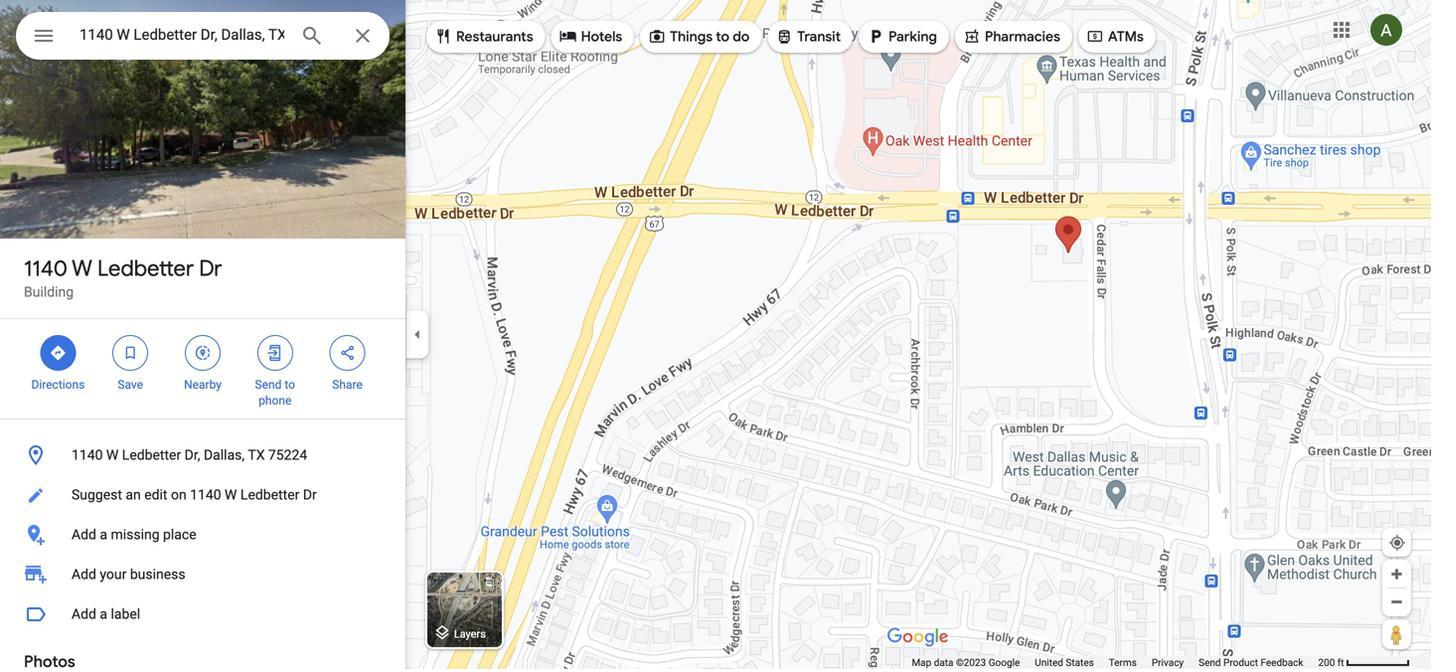 Task type: vqa. For each thing, say whether or not it's contained in the screenshot.
1140
yes



Task type: locate. For each thing, give the bounding box(es) containing it.
send
[[255, 378, 282, 392], [1199, 657, 1222, 669]]

0 horizontal spatial dr
[[199, 255, 222, 282]]

w inside 1140 w ledbetter dr building
[[72, 255, 92, 282]]

google
[[989, 657, 1021, 669]]

dr inside button
[[303, 487, 317, 503]]

add for add a label
[[72, 606, 96, 623]]

w
[[72, 255, 92, 282], [106, 447, 119, 463], [225, 487, 237, 503]]

1 horizontal spatial dr
[[303, 487, 317, 503]]

1 vertical spatial send
[[1199, 657, 1222, 669]]

1 horizontal spatial to
[[716, 28, 730, 46]]

united states
[[1036, 657, 1095, 669]]

1140 up building
[[24, 255, 68, 282]]

200 ft button
[[1319, 657, 1411, 669]]

1 vertical spatial 1140
[[72, 447, 103, 463]]

0 vertical spatial add
[[72, 527, 96, 543]]

layers
[[454, 628, 486, 640]]

w up suggest
[[106, 447, 119, 463]]

to inside send to phone
[[285, 378, 295, 392]]

send inside send to phone
[[255, 378, 282, 392]]

 atms
[[1087, 25, 1144, 47]]

send left 'product'
[[1199, 657, 1222, 669]]

map
[[912, 657, 932, 669]]

footer containing map data ©2023 google
[[912, 656, 1319, 669]]

None field
[[80, 23, 284, 47]]

product
[[1224, 657, 1259, 669]]

0 horizontal spatial to
[[285, 378, 295, 392]]

actions for 1140 w ledbetter dr region
[[0, 319, 406, 419]]

phone
[[259, 394, 292, 408]]

200
[[1319, 657, 1336, 669]]

w up building
[[72, 255, 92, 282]]

2 horizontal spatial 1140
[[190, 487, 221, 503]]

a left the label
[[100, 606, 107, 623]]

2 horizontal spatial w
[[225, 487, 237, 503]]

1140 w ledbetter dr, dallas, tx 75224
[[72, 447, 308, 463]]

ledbetter inside 1140 w ledbetter dr, dallas, tx 75224 button
[[122, 447, 181, 463]]

zoom in image
[[1390, 567, 1405, 582]]

nearby
[[184, 378, 222, 392]]

suggest an edit on 1140 w ledbetter dr button
[[0, 475, 406, 515]]

add inside button
[[72, 527, 96, 543]]


[[32, 21, 56, 50]]


[[266, 342, 284, 364]]

to inside  things to do
[[716, 28, 730, 46]]

parking
[[889, 28, 938, 46]]

a
[[100, 527, 107, 543], [100, 606, 107, 623]]

to left do
[[716, 28, 730, 46]]

1 vertical spatial a
[[100, 606, 107, 623]]

0 vertical spatial dr
[[199, 255, 222, 282]]

2 vertical spatial add
[[72, 606, 96, 623]]

 hotels
[[560, 25, 623, 47]]

pharmacies
[[985, 28, 1061, 46]]

1 vertical spatial add
[[72, 566, 96, 583]]

0 vertical spatial send
[[255, 378, 282, 392]]

footer
[[912, 656, 1319, 669]]


[[649, 25, 666, 47]]

1 vertical spatial to
[[285, 378, 295, 392]]

ledbetter inside 1140 w ledbetter dr building
[[98, 255, 194, 282]]

to up phone
[[285, 378, 295, 392]]

0 horizontal spatial 1140
[[24, 255, 68, 282]]

1140 for dr,
[[72, 447, 103, 463]]

collapse side panel image
[[407, 324, 429, 346]]

a left missing
[[100, 527, 107, 543]]

a inside button
[[100, 527, 107, 543]]

ledbetter
[[98, 255, 194, 282], [122, 447, 181, 463], [241, 487, 300, 503]]

ft
[[1338, 657, 1345, 669]]

0 horizontal spatial w
[[72, 255, 92, 282]]

1 add from the top
[[72, 527, 96, 543]]

footer inside google maps element
[[912, 656, 1319, 669]]

share
[[332, 378, 363, 392]]

dr up 
[[199, 255, 222, 282]]

2 a from the top
[[100, 606, 107, 623]]

2 vertical spatial ledbetter
[[241, 487, 300, 503]]

transit
[[798, 28, 841, 46]]

1140 up suggest
[[72, 447, 103, 463]]

show street view coverage image
[[1383, 620, 1412, 649]]

0 vertical spatial 1140
[[24, 255, 68, 282]]

1140 w ledbetter dr building
[[24, 255, 222, 300]]

3 add from the top
[[72, 606, 96, 623]]

ledbetter up 
[[98, 255, 194, 282]]

2 vertical spatial w
[[225, 487, 237, 503]]

w down "dallas,"
[[225, 487, 237, 503]]

75224
[[268, 447, 308, 463]]

1 horizontal spatial send
[[1199, 657, 1222, 669]]


[[867, 25, 885, 47]]

none field inside 1140 w ledbetter dr, dallas, tx 75224 field
[[80, 23, 284, 47]]

privacy
[[1152, 657, 1185, 669]]

dr down 75224
[[303, 487, 317, 503]]

0 vertical spatial ledbetter
[[98, 255, 194, 282]]

atms
[[1109, 28, 1144, 46]]

 restaurants
[[435, 25, 534, 47]]

1140
[[24, 255, 68, 282], [72, 447, 103, 463], [190, 487, 221, 503]]

send up phone
[[255, 378, 282, 392]]


[[435, 25, 452, 47]]

1140 inside 1140 w ledbetter dr building
[[24, 255, 68, 282]]

w inside button
[[106, 447, 119, 463]]

1 horizontal spatial 1140
[[72, 447, 103, 463]]

send product feedback button
[[1199, 656, 1304, 669]]

1 vertical spatial w
[[106, 447, 119, 463]]

add left your
[[72, 566, 96, 583]]

add
[[72, 527, 96, 543], [72, 566, 96, 583], [72, 606, 96, 623]]

save
[[118, 378, 143, 392]]

add left the label
[[72, 606, 96, 623]]

 transit
[[776, 25, 841, 47]]

ledbetter down tx
[[241, 487, 300, 503]]

directions
[[31, 378, 85, 392]]

states
[[1066, 657, 1095, 669]]

ledbetter for dr
[[98, 255, 194, 282]]

1 a from the top
[[100, 527, 107, 543]]

1 horizontal spatial w
[[106, 447, 119, 463]]

0 vertical spatial w
[[72, 255, 92, 282]]

w for dr
[[72, 255, 92, 282]]

1140 right 'on'
[[190, 487, 221, 503]]

an
[[126, 487, 141, 503]]

1140 inside button
[[190, 487, 221, 503]]

1140 w ledbetter dr main content
[[0, 0, 406, 669]]

200 ft
[[1319, 657, 1345, 669]]

0 horizontal spatial send
[[255, 378, 282, 392]]

to
[[716, 28, 730, 46], [285, 378, 295, 392]]

send inside 'button'
[[1199, 657, 1222, 669]]

add inside button
[[72, 606, 96, 623]]

1 vertical spatial ledbetter
[[122, 447, 181, 463]]


[[122, 342, 139, 364]]

w inside button
[[225, 487, 237, 503]]

1 vertical spatial dr
[[303, 487, 317, 503]]

2 add from the top
[[72, 566, 96, 583]]

ledbetter up edit
[[122, 447, 181, 463]]

feedback
[[1261, 657, 1304, 669]]

a inside button
[[100, 606, 107, 623]]

add down suggest
[[72, 527, 96, 543]]

0 vertical spatial a
[[100, 527, 107, 543]]

ledbetter for dr,
[[122, 447, 181, 463]]

0 vertical spatial to
[[716, 28, 730, 46]]

dr
[[199, 255, 222, 282], [303, 487, 317, 503]]

hotels
[[581, 28, 623, 46]]

1140 inside button
[[72, 447, 103, 463]]

suggest an edit on 1140 w ledbetter dr
[[72, 487, 317, 503]]

2 vertical spatial 1140
[[190, 487, 221, 503]]



Task type: describe. For each thing, give the bounding box(es) containing it.
add a missing place
[[72, 527, 197, 543]]


[[560, 25, 577, 47]]

google account: angela cha  
(angela.cha@adept.ai) image
[[1371, 14, 1403, 46]]

dr,
[[185, 447, 200, 463]]

1140 w ledbetter dr, dallas, tx 75224 button
[[0, 436, 406, 475]]

 button
[[16, 12, 72, 64]]

1140 W Ledbetter Dr, Dallas, TX 75224 field
[[16, 12, 390, 60]]

restaurants
[[456, 28, 534, 46]]

ledbetter inside suggest an edit on 1140 w ledbetter dr button
[[241, 487, 300, 503]]

a for label
[[100, 606, 107, 623]]

©2023
[[957, 657, 987, 669]]

zoom out image
[[1390, 595, 1405, 610]]

united states button
[[1036, 656, 1095, 669]]

your
[[100, 566, 127, 583]]

on
[[171, 487, 187, 503]]

add a missing place button
[[0, 515, 406, 555]]

w for dr,
[[106, 447, 119, 463]]

missing
[[111, 527, 160, 543]]

suggest
[[72, 487, 122, 503]]

edit
[[144, 487, 168, 503]]

place
[[163, 527, 197, 543]]


[[194, 342, 212, 364]]

show your location image
[[1389, 534, 1407, 552]]

1140 for dr
[[24, 255, 68, 282]]


[[49, 342, 67, 364]]

add for add a missing place
[[72, 527, 96, 543]]

 pharmacies
[[964, 25, 1061, 47]]

data
[[934, 657, 954, 669]]

dr inside 1140 w ledbetter dr building
[[199, 255, 222, 282]]

united
[[1036, 657, 1064, 669]]

terms
[[1110, 657, 1138, 669]]

privacy button
[[1152, 656, 1185, 669]]

terms button
[[1110, 656, 1138, 669]]

add a label button
[[0, 595, 406, 634]]

do
[[733, 28, 750, 46]]

add your business link
[[0, 555, 406, 595]]

 parking
[[867, 25, 938, 47]]

things
[[670, 28, 713, 46]]

business
[[130, 566, 186, 583]]

send for send product feedback
[[1199, 657, 1222, 669]]

tx
[[248, 447, 265, 463]]


[[339, 342, 357, 364]]

add for add your business
[[72, 566, 96, 583]]

send product feedback
[[1199, 657, 1304, 669]]

building
[[24, 284, 74, 300]]

send for send to phone
[[255, 378, 282, 392]]

add your business
[[72, 566, 186, 583]]

map data ©2023 google
[[912, 657, 1021, 669]]

 things to do
[[649, 25, 750, 47]]

a for missing
[[100, 527, 107, 543]]

add a label
[[72, 606, 140, 623]]

label
[[111, 606, 140, 623]]


[[776, 25, 794, 47]]


[[1087, 25, 1105, 47]]

google maps element
[[0, 0, 1432, 669]]

 search field
[[16, 12, 390, 64]]

send to phone
[[255, 378, 295, 408]]

dallas,
[[204, 447, 245, 463]]


[[964, 25, 981, 47]]



